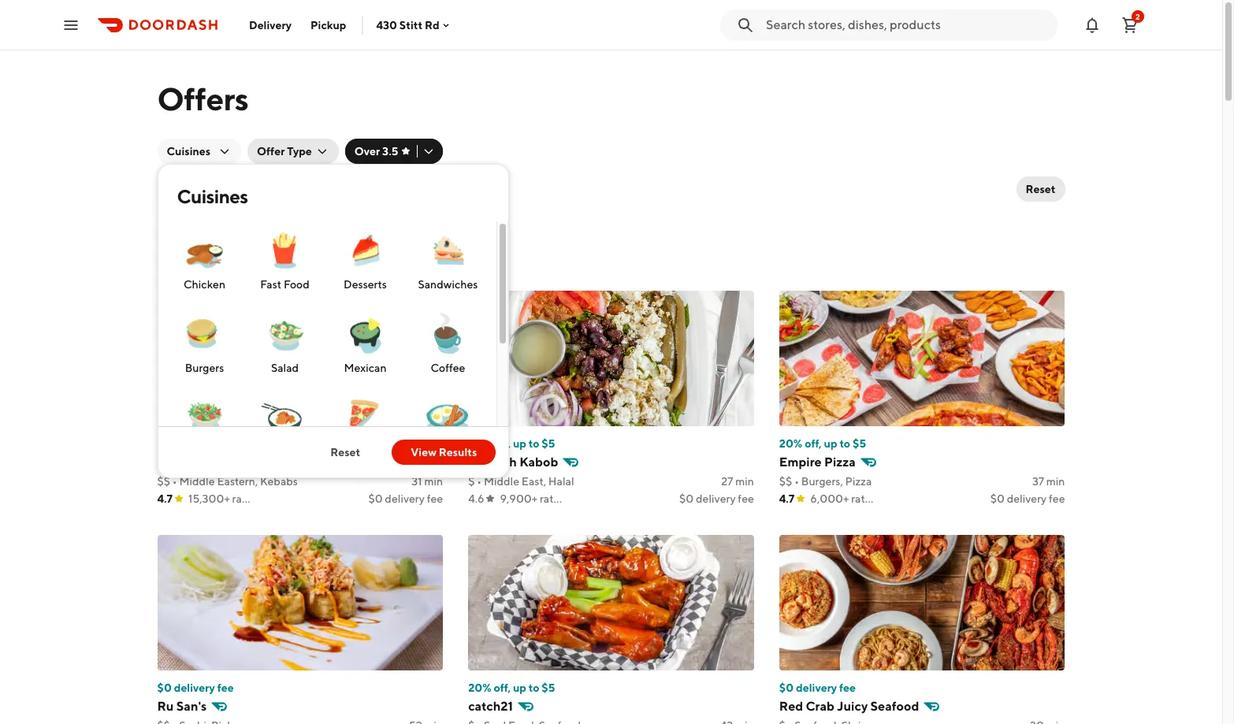 Task type: locate. For each thing, give the bounding box(es) containing it.
salad
[[271, 362, 299, 375]]

1 horizontal spatial ratings
[[540, 493, 574, 506]]

up for empire pizza
[[825, 438, 838, 450]]

6,000+ ratings
[[811, 493, 886, 506]]

mexican
[[344, 362, 387, 375]]

20% for empire pizza
[[780, 438, 803, 450]]

2
[[1136, 11, 1141, 21]]

• right the $
[[477, 476, 482, 488]]

•
[[173, 476, 177, 488], [477, 476, 482, 488], [795, 476, 800, 488]]

$0 delivery fee down 31
[[369, 493, 443, 506]]

fee for 27 min
[[738, 493, 755, 506]]

0 horizontal spatial 4.7
[[157, 493, 173, 506]]

pizza
[[825, 455, 856, 470], [846, 476, 872, 488]]

20% off, up to $5 for shish
[[469, 438, 556, 450]]

coffee
[[431, 362, 466, 375]]

delivery
[[385, 493, 425, 506], [696, 493, 736, 506], [1008, 493, 1047, 506], [174, 682, 215, 695], [797, 682, 838, 695]]

up up empire pizza
[[825, 438, 838, 450]]

1 vertical spatial pizza
[[846, 476, 872, 488]]

to inside deals: 20% off, up to $5 yafo kitchen
[[251, 438, 262, 450]]

0 horizontal spatial min
[[425, 476, 443, 488]]

min right 27
[[736, 476, 755, 488]]

1 vertical spatial cuisines
[[177, 185, 248, 207]]

3.5
[[383, 145, 399, 158]]

1 horizontal spatial •
[[477, 476, 482, 488]]

ratings
[[232, 493, 267, 506], [540, 493, 574, 506], [852, 493, 886, 506]]

$0 delivery fee down 37
[[991, 493, 1066, 506]]

delivery down 31
[[385, 493, 425, 506]]

1 vertical spatial reset button
[[312, 440, 380, 465]]

empire pizza
[[780, 455, 856, 470]]

302 results
[[157, 180, 239, 198]]

min right 31
[[425, 476, 443, 488]]

1 min from the left
[[425, 476, 443, 488]]

ratings down halal
[[540, 493, 574, 506]]

20% off, up to $5 up la shish kabob
[[469, 438, 556, 450]]

Store search: begin typing to search for stores available on DoorDash text field
[[767, 16, 1049, 34]]

$0 delivery fee up crab
[[780, 682, 856, 695]]

2 horizontal spatial ratings
[[852, 493, 886, 506]]

$$ down empire
[[780, 476, 793, 488]]

min for la shish kabob
[[736, 476, 755, 488]]

pizza up 6,000+ ratings
[[846, 476, 872, 488]]

results
[[190, 180, 239, 198]]

20% up empire
[[780, 438, 803, 450]]

20% up kitchen
[[191, 438, 214, 450]]

$$ down yafo
[[157, 476, 170, 488]]

middle
[[179, 476, 215, 488], [484, 476, 520, 488]]

1 4.7 from the left
[[157, 493, 173, 506]]

reset
[[1026, 183, 1056, 196], [331, 446, 361, 459]]

to for catch21
[[529, 682, 540, 695]]

4.7 down empire
[[780, 493, 795, 506]]

off, up shish at bottom
[[494, 438, 511, 450]]

pickup
[[311, 19, 347, 31]]

$5 for catch21
[[542, 682, 556, 695]]

off, for catch21
[[494, 682, 511, 695]]

0 vertical spatial pizza
[[825, 455, 856, 470]]

3 • from the left
[[795, 476, 800, 488]]

middle for 15,300+ ratings
[[179, 476, 215, 488]]

1 horizontal spatial $$
[[780, 476, 793, 488]]

• for la shish kabob
[[477, 476, 482, 488]]

fee
[[427, 493, 443, 506], [738, 493, 755, 506], [1050, 493, 1066, 506], [217, 682, 234, 695], [840, 682, 856, 695]]

delivery for 37 min
[[1008, 493, 1047, 506]]

reset button
[[1017, 177, 1066, 202], [312, 440, 380, 465]]

cuisines up the 302 results
[[167, 145, 211, 158]]

pizza up $$ • burgers, pizza
[[825, 455, 856, 470]]

$$ for $$ • burgers, pizza
[[780, 476, 793, 488]]

delivery for 31 min
[[385, 493, 425, 506]]

$0
[[369, 493, 383, 506], [680, 493, 694, 506], [991, 493, 1005, 506], [157, 682, 172, 695], [780, 682, 794, 695]]

0 horizontal spatial ratings
[[232, 493, 267, 506]]

2 4.7 from the left
[[780, 493, 795, 506]]

up up la shish kabob
[[513, 438, 527, 450]]

• down yafo
[[173, 476, 177, 488]]

4.7 down yafo
[[157, 493, 173, 506]]

up up eastern,
[[236, 438, 249, 450]]

ratings for la shish kabob
[[540, 493, 574, 506]]

2 • from the left
[[477, 476, 482, 488]]

view results button
[[392, 440, 496, 465]]

san's
[[176, 700, 207, 714]]

• for empire pizza
[[795, 476, 800, 488]]

4.7
[[157, 493, 173, 506], [780, 493, 795, 506]]

view
[[411, 446, 437, 459]]

to
[[251, 438, 262, 450], [529, 438, 540, 450], [840, 438, 851, 450], [529, 682, 540, 695]]

2 $$ from the left
[[780, 476, 793, 488]]

shish
[[485, 455, 517, 470]]

20% off, up to $5 up empire pizza
[[780, 438, 867, 450]]

seafood
[[871, 700, 920, 714]]

offer type button
[[248, 139, 339, 164]]

0 horizontal spatial reset
[[331, 446, 361, 459]]

deals:
[[157, 438, 189, 450]]

food
[[284, 278, 310, 291]]

cuisines inside button
[[167, 145, 211, 158]]

1 horizontal spatial reset button
[[1017, 177, 1066, 202]]

stores
[[193, 238, 266, 268]]

off, up catch21
[[494, 682, 511, 695]]

up up catch21
[[513, 682, 527, 695]]

delivery down 37
[[1008, 493, 1047, 506]]

fee for 37 min
[[1050, 493, 1066, 506]]

$5
[[264, 438, 278, 450], [542, 438, 556, 450], [853, 438, 867, 450], [542, 682, 556, 695]]

20% inside deals: 20% off, up to $5 yafo kitchen
[[191, 438, 214, 450]]

$$ for $$ • middle eastern, kebabs
[[157, 476, 170, 488]]

1 $$ from the left
[[157, 476, 170, 488]]

0 horizontal spatial •
[[173, 476, 177, 488]]

0 horizontal spatial $$
[[157, 476, 170, 488]]

1 • from the left
[[173, 476, 177, 488]]

37
[[1033, 476, 1045, 488]]

3 min from the left
[[1047, 476, 1066, 488]]

deals: 20% off, up to $5 yafo kitchen
[[157, 438, 278, 470]]

min
[[425, 476, 443, 488], [736, 476, 755, 488], [1047, 476, 1066, 488]]

up
[[236, 438, 249, 450], [513, 438, 527, 450], [825, 438, 838, 450], [513, 682, 527, 695]]

2 horizontal spatial •
[[795, 476, 800, 488]]

$$ • burgers, pizza
[[780, 476, 872, 488]]

302
[[157, 180, 187, 198]]

delivery button
[[240, 12, 301, 37]]

cuisines
[[167, 145, 211, 158], [177, 185, 248, 207]]

0 vertical spatial cuisines
[[167, 145, 211, 158]]

all
[[157, 238, 189, 268]]

cuisines down cuisines button
[[177, 185, 248, 207]]

desserts
[[344, 278, 387, 291]]

20% off, up to $5
[[469, 438, 556, 450], [780, 438, 867, 450], [469, 682, 556, 695]]

1 horizontal spatial reset
[[1026, 183, 1056, 196]]

27
[[722, 476, 734, 488]]

20% up catch21
[[469, 682, 492, 695]]

6,000+
[[811, 493, 850, 506]]

pickup button
[[301, 12, 356, 37]]

off, up empire pizza
[[805, 438, 822, 450]]

$0 delivery fee for 37 min
[[991, 493, 1066, 506]]

ratings right 6,000+
[[852, 493, 886, 506]]

delivery down 27
[[696, 493, 736, 506]]

2 min from the left
[[736, 476, 755, 488]]

430 stitt rd
[[377, 19, 440, 31]]

over
[[355, 145, 380, 158]]

off,
[[217, 438, 234, 450], [494, 438, 511, 450], [805, 438, 822, 450], [494, 682, 511, 695]]

0 vertical spatial reset
[[1026, 183, 1056, 196]]

offer
[[257, 145, 285, 158]]

1 horizontal spatial 4.7
[[780, 493, 795, 506]]

1 vertical spatial reset
[[331, 446, 361, 459]]

min right 37
[[1047, 476, 1066, 488]]

3 ratings from the left
[[852, 493, 886, 506]]

$$
[[157, 476, 170, 488], [780, 476, 793, 488]]

• down empire
[[795, 476, 800, 488]]

20%
[[191, 438, 214, 450], [469, 438, 492, 450], [780, 438, 803, 450], [469, 682, 492, 695]]

middle for 9,900+ ratings
[[484, 476, 520, 488]]

20% up la
[[469, 438, 492, 450]]

1 ratings from the left
[[232, 493, 267, 506]]

1 horizontal spatial min
[[736, 476, 755, 488]]

off, up kitchen
[[217, 438, 234, 450]]

juicy
[[838, 700, 868, 714]]

$0 for 37 min
[[991, 493, 1005, 506]]

20% for catch21
[[469, 682, 492, 695]]

2 horizontal spatial min
[[1047, 476, 1066, 488]]

middle down shish at bottom
[[484, 476, 520, 488]]

2 ratings from the left
[[540, 493, 574, 506]]

1 horizontal spatial middle
[[484, 476, 520, 488]]

$0 delivery fee
[[369, 493, 443, 506], [680, 493, 755, 506], [991, 493, 1066, 506], [157, 682, 234, 695], [780, 682, 856, 695]]

middle up '15,300+'
[[179, 476, 215, 488]]

off, for la shish kabob
[[494, 438, 511, 450]]

15,300+
[[189, 493, 230, 506]]

notification bell image
[[1084, 15, 1103, 34]]

1 middle from the left
[[179, 476, 215, 488]]

ratings down eastern,
[[232, 493, 267, 506]]

2 middle from the left
[[484, 476, 520, 488]]

$0 delivery fee down 27
[[680, 493, 755, 506]]

over 3.5
[[355, 145, 399, 158]]

offers
[[157, 80, 249, 118]]

0 horizontal spatial middle
[[179, 476, 215, 488]]



Task type: describe. For each thing, give the bounding box(es) containing it.
9,900+ ratings
[[500, 493, 574, 506]]

cuisines button
[[157, 139, 241, 164]]

9,900+
[[500, 493, 538, 506]]

red crab juicy seafood
[[780, 700, 920, 714]]

reset for the top reset button
[[1026, 183, 1056, 196]]

$
[[469, 476, 475, 488]]

4.6
[[469, 493, 485, 506]]

chicken
[[184, 278, 226, 291]]

15,300+ ratings
[[189, 493, 267, 506]]

fast food
[[260, 278, 310, 291]]

430
[[377, 19, 397, 31]]

ru san's
[[157, 700, 207, 714]]

halal
[[549, 476, 575, 488]]

all stores
[[157, 238, 266, 268]]

open menu image
[[62, 15, 80, 34]]

kebabs
[[260, 476, 298, 488]]

37 min
[[1033, 476, 1066, 488]]

to for la shish kabob
[[529, 438, 540, 450]]

20% off, up to $5 for pizza
[[780, 438, 867, 450]]

la shish kabob
[[469, 455, 559, 470]]

2 button
[[1115, 9, 1147, 41]]

fee for 31 min
[[427, 493, 443, 506]]

0 vertical spatial reset button
[[1017, 177, 1066, 202]]

4.7 for $$ • middle eastern, kebabs
[[157, 493, 173, 506]]

$0 for 27 min
[[680, 493, 694, 506]]

$$ • middle eastern, kebabs
[[157, 476, 298, 488]]

yafo
[[157, 455, 184, 470]]

20% off, up to $5 up catch21
[[469, 682, 556, 695]]

27 min
[[722, 476, 755, 488]]

to for empire pizza
[[840, 438, 851, 450]]

delivery up san's
[[174, 682, 215, 695]]

$0 delivery fee for 27 min
[[680, 493, 755, 506]]

31
[[412, 476, 422, 488]]

view results
[[411, 446, 477, 459]]

up inside deals: 20% off, up to $5 yafo kitchen
[[236, 438, 249, 450]]

ru
[[157, 700, 174, 714]]

$5 for la shish kabob
[[542, 438, 556, 450]]

la
[[469, 455, 483, 470]]

31 min
[[412, 476, 443, 488]]

$0 delivery fee for 31 min
[[369, 493, 443, 506]]

20% for la shish kabob
[[469, 438, 492, 450]]

results
[[439, 446, 477, 459]]

up for catch21
[[513, 682, 527, 695]]

offer type
[[257, 145, 312, 158]]

up for la shish kabob
[[513, 438, 527, 450]]

crab
[[806, 700, 835, 714]]

stitt
[[400, 19, 423, 31]]

sandwiches
[[418, 278, 478, 291]]

$ • middle east, halal
[[469, 476, 575, 488]]

delivery
[[249, 19, 292, 31]]

over 3.5 button
[[345, 139, 443, 164]]

delivery for 27 min
[[696, 493, 736, 506]]

empire
[[780, 455, 822, 470]]

burgers
[[185, 362, 224, 375]]

type
[[287, 145, 312, 158]]

red
[[780, 700, 804, 714]]

rd
[[425, 19, 440, 31]]

delivery up crab
[[797, 682, 838, 695]]

kitchen
[[186, 455, 233, 470]]

reset for the leftmost reset button
[[331, 446, 361, 459]]

off, inside deals: 20% off, up to $5 yafo kitchen
[[217, 438, 234, 450]]

$5 for empire pizza
[[853, 438, 867, 450]]

catch21
[[469, 700, 513, 714]]

off, for empire pizza
[[805, 438, 822, 450]]

2 items, open order cart image
[[1121, 15, 1140, 34]]

0 horizontal spatial reset button
[[312, 440, 380, 465]]

eastern,
[[217, 476, 258, 488]]

ratings for empire pizza
[[852, 493, 886, 506]]

4.7 for $$ • burgers, pizza
[[780, 493, 795, 506]]

$0 delivery fee up san's
[[157, 682, 234, 695]]

$5 inside deals: 20% off, up to $5 yafo kitchen
[[264, 438, 278, 450]]

min for empire pizza
[[1047, 476, 1066, 488]]

east,
[[522, 476, 547, 488]]

430 stitt rd button
[[377, 19, 452, 31]]

$0 for 31 min
[[369, 493, 383, 506]]

kabob
[[520, 455, 559, 470]]

fast
[[260, 278, 282, 291]]

burgers,
[[802, 476, 844, 488]]



Task type: vqa. For each thing, say whether or not it's contained in the screenshot.
1,200+
no



